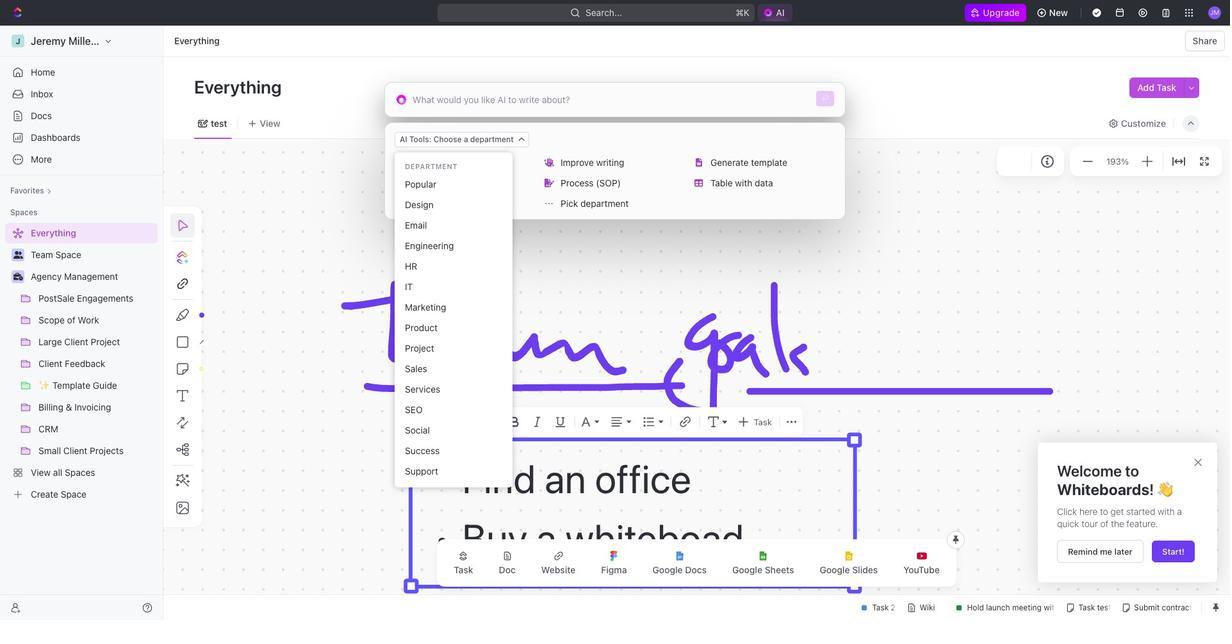 Task type: describe. For each thing, give the bounding box(es) containing it.
google for google sheets
[[733, 565, 763, 576]]

0 horizontal spatial task
[[454, 565, 473, 576]]

process (sop)
[[561, 178, 621, 188]]

it
[[405, 282, 413, 293]]

sidebar navigation
[[0, 26, 163, 621]]

engineering button
[[400, 236, 508, 257]]

inbox link
[[5, 84, 158, 104]]

a inside click here to get started with a quick tour of the feature.
[[1178, 506, 1183, 517]]

start! button
[[1153, 541, 1196, 563]]

google slides
[[820, 565, 878, 576]]

write with ai button
[[390, 153, 538, 173]]

popular button
[[400, 175, 508, 195]]

favorites button
[[5, 183, 57, 199]]

product button
[[400, 318, 508, 339]]

email button
[[400, 216, 508, 236]]

test link
[[208, 114, 227, 132]]

docs inside 'link'
[[31, 110, 52, 121]]

google docs
[[653, 565, 707, 576]]

docs inside button
[[686, 565, 707, 576]]

design
[[405, 200, 434, 211]]

google for google slides
[[820, 565, 850, 576]]

ai tools: choose a department button
[[395, 132, 529, 147]]

choose
[[434, 134, 462, 144]]

everything link
[[171, 33, 223, 49]]

to inside welcome to whiteboards ! 👋
[[1126, 462, 1140, 480]]

improve
[[561, 157, 594, 168]]

👋
[[1158, 481, 1174, 499]]

me
[[1101, 547, 1113, 557]]

0 vertical spatial task button
[[735, 413, 775, 431]]

⌘k
[[736, 7, 750, 18]]

⏎ button
[[816, 91, 835, 106]]

figma button
[[591, 544, 638, 583]]

1 horizontal spatial a
[[537, 515, 557, 562]]

google sheets
[[733, 565, 795, 576]]

popular
[[405, 179, 437, 190]]

write for write an email
[[411, 178, 433, 188]]

!
[[1150, 481, 1155, 499]]

welcome
[[1058, 462, 1123, 480]]

× button
[[1194, 453, 1204, 471]]

engineering
[[405, 241, 454, 252]]

to inside click here to get started with a quick tour of the feature.
[[1101, 506, 1109, 517]]

it button
[[400, 277, 508, 298]]

later
[[1115, 547, 1133, 557]]

feature.
[[1127, 519, 1159, 530]]

pick department button
[[540, 194, 688, 214]]

slides
[[853, 565, 878, 576]]

file word image
[[696, 159, 703, 167]]

click
[[1058, 506, 1078, 517]]

template
[[751, 157, 788, 168]]

design button
[[400, 195, 508, 216]]

project
[[405, 343, 434, 354]]

google for google docs
[[653, 565, 683, 576]]

project button
[[400, 339, 508, 359]]

whiteboad
[[566, 515, 745, 562]]

0 horizontal spatial task button
[[444, 544, 484, 583]]

generate
[[711, 157, 749, 168]]

tour
[[1082, 519, 1099, 530]]

process (sop) button
[[540, 173, 688, 194]]

google slides button
[[810, 544, 889, 583]]

seo button
[[400, 400, 508, 421]]

the
[[1112, 519, 1125, 530]]

with for write
[[435, 157, 453, 168]]

home link
[[5, 62, 158, 83]]

table image
[[695, 179, 704, 188]]

hand sparkles image
[[544, 159, 555, 167]]

remind
[[1069, 547, 1099, 557]]

business time image
[[13, 273, 23, 281]]

google sheets button
[[722, 544, 805, 583]]

process
[[561, 178, 594, 188]]

write an email
[[411, 178, 470, 188]]

department
[[405, 162, 458, 170]]

write for write with ai
[[411, 157, 433, 168]]

services
[[405, 384, 441, 395]]

management
[[64, 271, 118, 282]]

seo
[[405, 405, 423, 416]]

dashboards
[[31, 132, 81, 143]]

sales
[[405, 364, 427, 375]]

ai inside button
[[455, 157, 463, 168]]

blog post
[[411, 198, 450, 209]]

remind me later
[[1069, 547, 1133, 557]]

upgrade
[[984, 7, 1020, 18]]

agency
[[31, 271, 62, 282]]

⏎
[[822, 94, 830, 103]]

find
[[462, 455, 536, 502]]

social button
[[400, 421, 508, 441]]

file signature image
[[545, 179, 554, 188]]

customize button
[[1105, 114, 1171, 132]]

write an email button
[[390, 173, 538, 194]]

with for table
[[736, 178, 753, 188]]

an for find
[[545, 455, 587, 502]]



Task type: locate. For each thing, give the bounding box(es) containing it.
dashboards link
[[5, 128, 158, 148]]

add
[[1138, 82, 1155, 93]]

0 horizontal spatial to
[[1101, 506, 1109, 517]]

2 vertical spatial with
[[1158, 506, 1175, 517]]

to up of
[[1101, 506, 1109, 517]]

started
[[1127, 506, 1156, 517]]

1 horizontal spatial docs
[[686, 565, 707, 576]]

an
[[435, 178, 445, 188], [545, 455, 587, 502]]

an for write
[[435, 178, 445, 188]]

buy a whiteboad
[[462, 515, 745, 562]]

buy
[[462, 515, 528, 562]]

hr
[[405, 261, 417, 272]]

remind me later button
[[1058, 540, 1144, 563]]

website button
[[531, 544, 586, 583]]

task inside button
[[1158, 82, 1177, 93]]

0 vertical spatial task
[[1158, 82, 1177, 93]]

improve writing button
[[540, 153, 688, 173]]

2 google from the left
[[733, 565, 763, 576]]

generate template button
[[690, 153, 838, 173]]

1 google from the left
[[653, 565, 683, 576]]

success
[[405, 446, 440, 457]]

0 horizontal spatial google
[[653, 565, 683, 576]]

193%
[[1107, 156, 1130, 167]]

0 horizontal spatial an
[[435, 178, 445, 188]]

ai left "tools:" on the left
[[400, 134, 408, 144]]

ai up email
[[455, 157, 463, 168]]

write inside button
[[411, 157, 433, 168]]

success button
[[400, 441, 508, 462]]

dialog containing ×
[[1039, 443, 1218, 583]]

2 horizontal spatial a
[[1178, 506, 1183, 517]]

1 vertical spatial task button
[[444, 544, 484, 583]]

0 horizontal spatial a
[[464, 134, 468, 144]]

google down whiteboad
[[653, 565, 683, 576]]

0 vertical spatial docs
[[31, 110, 52, 121]]

2 vertical spatial task
[[454, 565, 473, 576]]

google inside google slides button
[[820, 565, 850, 576]]

1 vertical spatial an
[[545, 455, 587, 502]]

upgrade link
[[966, 4, 1027, 22]]

sheets
[[765, 565, 795, 576]]

2 write from the top
[[411, 178, 433, 188]]

0 horizontal spatial ai
[[400, 134, 408, 144]]

google inside "google docs" button
[[653, 565, 683, 576]]

generate template
[[711, 157, 788, 168]]

docs
[[31, 110, 52, 121], [686, 565, 707, 576]]

ai
[[400, 134, 408, 144], [455, 157, 463, 168]]

table
[[711, 178, 733, 188]]

dialog
[[1039, 443, 1218, 583]]

office
[[595, 455, 692, 502]]

website
[[542, 565, 576, 576]]

1 vertical spatial with
[[736, 178, 753, 188]]

1 vertical spatial task
[[754, 417, 772, 427]]

1 write from the top
[[411, 157, 433, 168]]

blog
[[411, 198, 429, 209]]

department up write with ai button
[[471, 134, 514, 144]]

table with data
[[711, 178, 774, 188]]

0 vertical spatial ai
[[400, 134, 408, 144]]

figma
[[602, 565, 627, 576]]

task
[[1158, 82, 1177, 93], [754, 417, 772, 427], [454, 565, 473, 576]]

a
[[464, 134, 468, 144], [1178, 506, 1183, 517], [537, 515, 557, 562]]

to up whiteboards
[[1126, 462, 1140, 480]]

1 horizontal spatial task button
[[735, 413, 775, 431]]

docs link
[[5, 106, 158, 126]]

google inside google sheets button
[[733, 565, 763, 576]]

marketing button
[[400, 298, 508, 318]]

193% button
[[1105, 154, 1132, 169]]

post
[[432, 198, 450, 209]]

google left slides
[[820, 565, 850, 576]]

marketing
[[405, 302, 446, 313]]

with inside click here to get started with a quick tour of the feature.
[[1158, 506, 1175, 517]]

write down department
[[411, 178, 433, 188]]

write up popular
[[411, 157, 433, 168]]

a right started
[[1178, 506, 1183, 517]]

ai tools: choose a department button
[[395, 132, 529, 147]]

agency management
[[31, 271, 118, 282]]

1 vertical spatial to
[[1101, 506, 1109, 517]]

click here to get started with a quick tour of the feature.
[[1058, 506, 1185, 530]]

1 horizontal spatial an
[[545, 455, 587, 502]]

1 horizontal spatial with
[[736, 178, 753, 188]]

1 horizontal spatial to
[[1126, 462, 1140, 480]]

a right choose
[[464, 134, 468, 144]]

with left data
[[736, 178, 753, 188]]

youtube
[[904, 565, 940, 576]]

2 horizontal spatial google
[[820, 565, 850, 576]]

sales button
[[400, 359, 508, 380]]

test
[[211, 118, 227, 129]]

everything inside everything link
[[174, 35, 220, 46]]

1 vertical spatial department
[[581, 198, 629, 209]]

(sop)
[[596, 178, 621, 188]]

add task button
[[1131, 78, 1185, 98]]

0 horizontal spatial with
[[435, 157, 453, 168]]

What would you like AI to write about? text field
[[413, 93, 805, 106]]

docs down whiteboad
[[686, 565, 707, 576]]

an inside button
[[435, 178, 445, 188]]

product
[[405, 323, 438, 334]]

write inside button
[[411, 178, 433, 188]]

department down (sop) in the top of the page
[[581, 198, 629, 209]]

improve writing
[[561, 157, 625, 168]]

0 vertical spatial an
[[435, 178, 445, 188]]

social
[[405, 425, 430, 436]]

email
[[448, 178, 470, 188]]

with down 👋
[[1158, 506, 1175, 517]]

share
[[1193, 35, 1218, 46]]

department inside ai tools: choose a department button
[[471, 134, 514, 144]]

1 horizontal spatial task
[[754, 417, 772, 427]]

2 horizontal spatial task
[[1158, 82, 1177, 93]]

favorites
[[10, 186, 44, 196]]

write with ai
[[411, 157, 463, 168]]

google left sheets
[[733, 565, 763, 576]]

0 vertical spatial everything
[[174, 35, 220, 46]]

blog post button
[[390, 194, 538, 214]]

with inside table with data 'button'
[[736, 178, 753, 188]]

to
[[1126, 462, 1140, 480], [1101, 506, 1109, 517]]

task button
[[735, 413, 775, 431], [444, 544, 484, 583]]

here
[[1080, 506, 1098, 517]]

0 vertical spatial write
[[411, 157, 433, 168]]

pick department
[[561, 198, 629, 209]]

support button
[[400, 462, 508, 482]]

find an office
[[462, 455, 692, 502]]

doc button
[[489, 544, 526, 583]]

1 horizontal spatial google
[[733, 565, 763, 576]]

1 vertical spatial docs
[[686, 565, 707, 576]]

0 vertical spatial to
[[1126, 462, 1140, 480]]

email
[[405, 220, 427, 231]]

1 horizontal spatial department
[[581, 198, 629, 209]]

docs down inbox
[[31, 110, 52, 121]]

3 google from the left
[[820, 565, 850, 576]]

of
[[1101, 519, 1109, 530]]

1 vertical spatial ai
[[455, 157, 463, 168]]

tools:
[[410, 134, 432, 144]]

2 horizontal spatial with
[[1158, 506, 1175, 517]]

data
[[755, 178, 774, 188]]

1 vertical spatial write
[[411, 178, 433, 188]]

new button
[[1032, 3, 1076, 23]]

with inside write with ai button
[[435, 157, 453, 168]]

support
[[405, 466, 438, 477]]

hr button
[[400, 257, 508, 277]]

×
[[1194, 453, 1204, 471]]

department inside pick department button
[[581, 198, 629, 209]]

a inside ai tools: choose a department button
[[464, 134, 468, 144]]

spaces
[[10, 208, 37, 217]]

a up website on the bottom left
[[537, 515, 557, 562]]

search...
[[586, 7, 623, 18]]

0 vertical spatial with
[[435, 157, 453, 168]]

add task
[[1138, 82, 1177, 93]]

0 vertical spatial department
[[471, 134, 514, 144]]

0 horizontal spatial department
[[471, 134, 514, 144]]

1 vertical spatial everything
[[194, 76, 286, 97]]

table with data button
[[690, 173, 838, 194]]

welcome to whiteboards ! 👋
[[1058, 462, 1174, 499]]

0 horizontal spatial docs
[[31, 110, 52, 121]]

get
[[1111, 506, 1125, 517]]

with up write an email on the left top of page
[[435, 157, 453, 168]]

whiteboards
[[1058, 481, 1150, 499]]

everything
[[174, 35, 220, 46], [194, 76, 286, 97]]

ai inside button
[[400, 134, 408, 144]]

pencil image
[[395, 159, 404, 167]]

1 horizontal spatial ai
[[455, 157, 463, 168]]



Task type: vqa. For each thing, say whether or not it's contained in the screenshot.
tree
no



